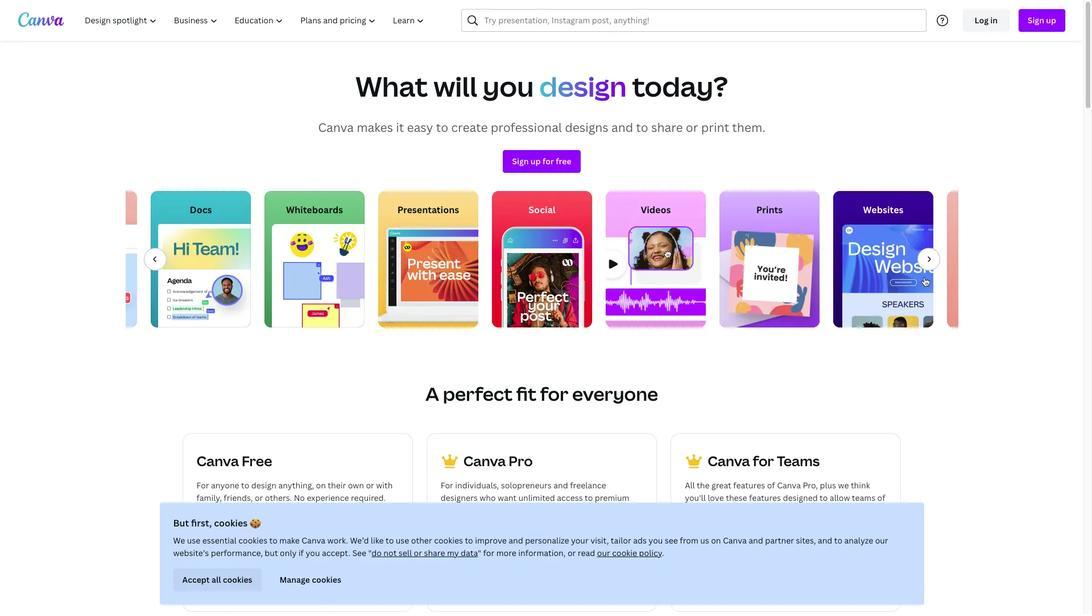 Task type: vqa. For each thing, say whether or not it's contained in the screenshot.
professional
yes



Task type: describe. For each thing, give the bounding box(es) containing it.
partner
[[766, 536, 795, 546]]

design for today?
[[540, 68, 627, 105]]

we
[[839, 480, 849, 491]]

required.
[[351, 493, 386, 504]]

start for pro
[[497, 549, 517, 560]]

data
[[461, 548, 478, 559]]

start for for
[[736, 549, 755, 560]]

like
[[371, 536, 384, 546]]

to up data
[[465, 536, 473, 546]]

0 horizontal spatial free
[[242, 452, 272, 471]]

read
[[578, 548, 595, 559]]

0 vertical spatial create
[[451, 120, 488, 135]]

free for canva for teams
[[777, 549, 793, 560]]

no
[[294, 493, 305, 504]]

to inside the for anyone to design anything, on their own or with family, friends, or others. no experience required.
[[241, 480, 249, 491]]

friends,
[[224, 493, 253, 504]]

with inside for individuals, solopreneurs and freelance designers who want unlimited access to premium content, to create professional designs with ease and scale their productivity.
[[592, 505, 609, 516]]

create inside for individuals, solopreneurs and freelance designers who want unlimited access to premium content, to create professional designs with ease and scale their productivity.
[[486, 505, 510, 516]]

improve
[[475, 536, 507, 546]]

perfect
[[443, 382, 513, 406]]

free inside button
[[310, 549, 327, 560]]

make
[[280, 536, 300, 546]]

sign up button
[[1019, 9, 1066, 32]]

but first, cookies 🍪 dialog
[[160, 503, 925, 606]]

to up but
[[269, 536, 278, 546]]

a perfect fit for everyone
[[426, 382, 658, 406]]

we'd
[[350, 536, 369, 546]]

or right sell
[[414, 548, 422, 559]]

anything,
[[279, 480, 314, 491]]

today?
[[632, 68, 728, 105]]

for anyone to design anything, on their own or with family, friends, or others. no experience required.
[[197, 480, 393, 504]]

social
[[529, 204, 556, 216]]

experience
[[307, 493, 349, 504]]

accept
[[182, 575, 210, 586]]

log in
[[975, 15, 998, 26]]

presentations
[[397, 204, 459, 216]]

print
[[701, 120, 730, 135]]

your inside we use essential cookies to make canva work. we'd like to use other cookies to improve and personalize your visit, tailor ads you see from us on canva and partner sites, and to analyze our website's performance, but only if you accept. see "
[[571, 536, 589, 546]]

analyze
[[845, 536, 874, 546]]

everyone
[[572, 382, 658, 406]]

2 use from the left
[[396, 536, 409, 546]]

websites
[[863, 204, 904, 216]]

if
[[299, 548, 304, 559]]

canva for teams
[[708, 452, 820, 471]]

cookies up the essential
[[214, 517, 248, 530]]

to left analyze
[[835, 536, 843, 546]]

cookies down 🍪
[[239, 536, 268, 546]]

your for canva pro
[[519, 549, 536, 560]]

all the great features of canva pro, plus we think you'll love these features designed to allow teams of all sizes to collaborate with ease.
[[685, 480, 886, 516]]

0 vertical spatial features
[[734, 480, 766, 491]]

0 vertical spatial teams
[[777, 452, 820, 471]]

more
[[497, 548, 517, 559]]

canva makes it easy to create professional designs and to share or print them.
[[318, 120, 766, 135]]

freelance
[[570, 480, 606, 491]]

love
[[708, 493, 724, 504]]

scale
[[457, 518, 477, 529]]

all
[[685, 480, 695, 491]]

ease.
[[791, 505, 811, 516]]

1 use from the left
[[187, 536, 201, 546]]

for up the all the great features of canva pro, plus we think you'll love these features designed to allow teams of all sizes to collaborate with ease.
[[753, 452, 774, 471]]

great
[[712, 480, 732, 491]]

but
[[265, 548, 278, 559]]

see
[[353, 548, 367, 559]]

anyone
[[211, 480, 239, 491]]

sites,
[[796, 536, 816, 546]]

them.
[[733, 120, 766, 135]]

manage cookies button
[[271, 569, 350, 592]]

but
[[173, 517, 189, 530]]

Try presentation, Instagram post, anything! search field
[[485, 10, 919, 31]]

with inside the for anyone to design anything, on their own or with family, friends, or others. no experience required.
[[376, 480, 393, 491]]

premium
[[595, 493, 630, 504]]

1 vertical spatial our
[[597, 548, 611, 559]]

do not sell or share my data link
[[372, 548, 478, 559]]

docs
[[189, 204, 212, 216]]

with inside the all the great features of canva pro, plus we think you'll love these features designed to allow teams of all sizes to collaborate with ease.
[[773, 505, 789, 516]]

sign up for free button
[[503, 150, 581, 173]]

or up required.
[[366, 480, 374, 491]]

sign up
[[1028, 15, 1057, 26]]

canva up anyone
[[197, 452, 239, 471]]

or left read
[[568, 548, 576, 559]]

1 vertical spatial features
[[750, 493, 781, 504]]

1 horizontal spatial you
[[483, 68, 534, 105]]

teams
[[852, 493, 876, 504]]

canva inside button
[[284, 549, 308, 560]]

unlimited
[[519, 493, 555, 504]]

sign for sign up for free
[[512, 156, 529, 167]]

on inside we use essential cookies to make canva work. we'd like to use other cookies to improve and personalize your visit, tailor ads you see from us on canva and partner sites, and to analyze our website's performance, but only if you accept. see "
[[711, 536, 721, 546]]

or left print
[[686, 120, 699, 135]]

videos
[[641, 204, 671, 216]]

log
[[975, 15, 989, 26]]

to right like
[[386, 536, 394, 546]]

you'll
[[685, 493, 706, 504]]

visit,
[[591, 536, 609, 546]]

we use essential cookies to make canva work. we'd like to use other cookies to improve and personalize your visit, tailor ads you see from us on canva and partner sites, and to analyze our website's performance, but only if you accept. see "
[[173, 536, 889, 559]]

productivity.
[[499, 518, 548, 529]]

from
[[680, 536, 699, 546]]

my
[[447, 548, 459, 559]]

manage cookies
[[280, 575, 341, 586]]

whiteboards
[[286, 204, 343, 216]]

makes
[[357, 120, 393, 135]]

to down who
[[475, 505, 484, 516]]

performance,
[[211, 548, 263, 559]]

canva up "individuals,"
[[464, 452, 506, 471]]

start your free teams trial button
[[685, 543, 888, 566]]

1 horizontal spatial share
[[652, 120, 683, 135]]

cookies inside accept all cookies button
[[223, 575, 252, 586]]

top level navigation element
[[77, 9, 434, 32]]

we
[[173, 536, 185, 546]]



Task type: locate. For each thing, give the bounding box(es) containing it.
for
[[197, 480, 209, 491], [441, 480, 454, 491]]

1 for from the left
[[197, 480, 209, 491]]

teams up pro,
[[777, 452, 820, 471]]

free
[[242, 452, 272, 471], [310, 549, 327, 560]]

what
[[356, 68, 428, 105]]

" inside we use essential cookies to make canva work. we'd like to use other cookies to improve and personalize your visit, tailor ads you see from us on canva and partner sites, and to analyze our website's performance, but only if you accept. see "
[[369, 548, 372, 559]]

start down collaborate
[[736, 549, 755, 560]]

designs down access
[[561, 505, 590, 516]]

0 vertical spatial of
[[768, 480, 776, 491]]

0 horizontal spatial sign
[[512, 156, 529, 167]]

start your free teams trial
[[736, 549, 837, 560]]

1 vertical spatial all
[[212, 575, 221, 586]]

with down premium
[[592, 505, 609, 516]]

professional inside for individuals, solopreneurs and freelance designers who want unlimited access to premium content, to create professional designs with ease and scale their productivity.
[[512, 505, 559, 516]]

create down want
[[486, 505, 510, 516]]

for inside the for anyone to design anything, on their own or with family, friends, or others. no experience required.
[[197, 480, 209, 491]]

sign inside sign up for free "button"
[[512, 156, 529, 167]]

free down personalize
[[538, 549, 554, 560]]

share down 'today?'
[[652, 120, 683, 135]]

for inside for individuals, solopreneurs and freelance designers who want unlimited access to premium content, to create professional designs with ease and scale their productivity.
[[441, 480, 454, 491]]

0 vertical spatial share
[[652, 120, 683, 135]]

professional down unlimited
[[512, 505, 559, 516]]

1 horizontal spatial your
[[571, 536, 589, 546]]

design inside the for anyone to design anything, on their own or with family, friends, or others. no experience required.
[[251, 480, 277, 491]]

2 trial from the left
[[821, 549, 837, 560]]

for
[[543, 156, 554, 167], [541, 382, 569, 406], [753, 452, 774, 471], [483, 548, 495, 559]]

on inside the for anyone to design anything, on their own or with family, friends, or others. no experience required.
[[316, 480, 326, 491]]

our right analyze
[[876, 536, 889, 546]]

1 horizontal spatial "
[[478, 548, 482, 559]]

1 horizontal spatial free
[[556, 156, 572, 167]]

0 horizontal spatial "
[[369, 548, 372, 559]]

for up family,
[[197, 480, 209, 491]]

1 horizontal spatial sign
[[1028, 15, 1045, 26]]

your for canva for teams
[[757, 549, 775, 560]]

share down 'other'
[[424, 548, 445, 559]]

sign up for free
[[512, 156, 572, 167]]

share
[[652, 120, 683, 135], [424, 548, 445, 559]]

sizes
[[696, 505, 715, 516]]

their
[[328, 480, 346, 491], [479, 518, 497, 529]]

designs
[[565, 120, 609, 135], [561, 505, 590, 516]]

sign inside sign up button
[[1028, 15, 1045, 26]]

cookies up "my"
[[434, 536, 463, 546]]

1 vertical spatial on
[[711, 536, 721, 546]]

in
[[991, 15, 998, 26]]

1 vertical spatial sign
[[512, 156, 529, 167]]

0 vertical spatial sign
[[1028, 15, 1045, 26]]

accept all cookies button
[[173, 569, 262, 592]]

1 horizontal spatial trial
[[821, 549, 837, 560]]

tailor
[[611, 536, 632, 546]]

1 horizontal spatial all
[[685, 505, 694, 516]]

0 horizontal spatial for
[[197, 480, 209, 491]]

accept all cookies
[[182, 575, 252, 586]]

trial for canva for teams
[[821, 549, 837, 560]]

family,
[[197, 493, 222, 504]]

cookies
[[214, 517, 248, 530], [239, 536, 268, 546], [434, 536, 463, 546], [223, 575, 252, 586], [312, 575, 341, 586]]

0 horizontal spatial design
[[251, 480, 277, 491]]

0 vertical spatial up
[[1047, 15, 1057, 26]]

see
[[665, 536, 678, 546]]

allow
[[830, 493, 850, 504]]

0 horizontal spatial free
[[538, 549, 554, 560]]

1 vertical spatial their
[[479, 518, 497, 529]]

start your free pro trial button
[[441, 543, 643, 566]]

first,
[[191, 517, 212, 530]]

ease
[[611, 505, 629, 516]]

2 horizontal spatial with
[[773, 505, 789, 516]]

do not sell or share my data " for more information, or read our cookie policy .
[[372, 548, 664, 559]]

on up experience on the bottom left
[[316, 480, 326, 491]]

0 horizontal spatial your
[[519, 549, 536, 560]]

0 vertical spatial free
[[242, 452, 272, 471]]

1 vertical spatial you
[[649, 536, 663, 546]]

canva right us
[[723, 536, 747, 546]]

sign down canva makes it easy to create professional designs and to share or print them.
[[512, 156, 529, 167]]

designs inside for individuals, solopreneurs and freelance designers who want unlimited access to premium content, to create professional designs with ease and scale their productivity.
[[561, 505, 590, 516]]

use up website's
[[187, 536, 201, 546]]

cookies inside manage cookies button
[[312, 575, 341, 586]]

canva up if
[[302, 536, 326, 546]]

0 horizontal spatial our
[[597, 548, 611, 559]]

and
[[612, 120, 634, 135], [554, 480, 568, 491], [441, 518, 455, 529], [509, 536, 523, 546], [749, 536, 764, 546], [818, 536, 833, 546]]

what will you design today?
[[356, 68, 728, 105]]

easy
[[407, 120, 433, 135]]

with
[[376, 480, 393, 491], [592, 505, 609, 516], [773, 505, 789, 516]]

teams inside button
[[794, 549, 819, 560]]

0 horizontal spatial share
[[424, 548, 445, 559]]

2 " from the left
[[478, 548, 482, 559]]

free for canva pro
[[538, 549, 554, 560]]

our cookie policy link
[[597, 548, 662, 559]]

cookies down "accept."
[[312, 575, 341, 586]]

1 vertical spatial share
[[424, 548, 445, 559]]

1 horizontal spatial up
[[1047, 15, 1057, 26]]

cookie
[[612, 548, 637, 559]]

0 horizontal spatial start
[[497, 549, 517, 560]]

these
[[726, 493, 748, 504]]

0 horizontal spatial on
[[316, 480, 326, 491]]

1 horizontal spatial their
[[479, 518, 497, 529]]

2 vertical spatial you
[[306, 548, 320, 559]]

0 horizontal spatial pro
[[509, 452, 533, 471]]

website's
[[173, 548, 209, 559]]

start your free pro trial
[[497, 549, 587, 560]]

of
[[768, 480, 776, 491], [878, 493, 886, 504]]

to up friends,
[[241, 480, 249, 491]]

their inside the for anyone to design anything, on their own or with family, friends, or others. no experience required.
[[328, 480, 346, 491]]

on right us
[[711, 536, 721, 546]]

for inside but first, cookies 🍪 dialog
[[483, 548, 495, 559]]

canva pro
[[464, 452, 533, 471]]

up
[[1047, 15, 1057, 26], [531, 156, 541, 167]]

canva down "make"
[[284, 549, 308, 560]]

essential
[[202, 536, 237, 546]]

for for for anyone to design anything, on their own or with family, friends, or others. no experience required.
[[197, 480, 209, 491]]

canva inside the all the great features of canva pro, plus we think you'll love these features designed to allow teams of all sizes to collaborate with ease.
[[777, 480, 801, 491]]

share inside but first, cookies 🍪 dialog
[[424, 548, 445, 559]]

personalize
[[525, 536, 569, 546]]

2 horizontal spatial free
[[777, 549, 793, 560]]

canva left makes
[[318, 120, 354, 135]]

designs up sign up for free at the top of the page
[[565, 120, 609, 135]]

our down visit,
[[597, 548, 611, 559]]

fit
[[517, 382, 537, 406]]

up inside "button"
[[531, 156, 541, 167]]

features up collaborate
[[750, 493, 781, 504]]

who
[[480, 493, 496, 504]]

but first, cookies 🍪
[[173, 517, 261, 530]]

free up friends,
[[242, 452, 272, 471]]

you right if
[[306, 548, 320, 559]]

log in button
[[963, 9, 1010, 32]]

teams
[[777, 452, 820, 471], [794, 549, 819, 560]]

trial
[[571, 549, 587, 560], [821, 549, 837, 560]]

create down will
[[451, 120, 488, 135]]

1 horizontal spatial on
[[711, 536, 721, 546]]

1 vertical spatial teams
[[794, 549, 819, 560]]

a
[[426, 382, 439, 406]]

others.
[[265, 493, 292, 504]]

plus
[[820, 480, 837, 491]]

to right easy
[[436, 120, 449, 135]]

pro,
[[803, 480, 818, 491]]

0 vertical spatial designs
[[565, 120, 609, 135]]

pro up solopreneurs
[[509, 452, 533, 471]]

0 vertical spatial their
[[328, 480, 346, 491]]

free
[[556, 156, 572, 167], [538, 549, 554, 560], [777, 549, 793, 560]]

manage
[[280, 575, 310, 586]]

to down 'today?'
[[636, 120, 649, 135]]

professional up sign up for free at the top of the page
[[491, 120, 562, 135]]

with up required.
[[376, 480, 393, 491]]

for right "fit"
[[541, 382, 569, 406]]

sign right in
[[1028, 15, 1045, 26]]

for up the designers
[[441, 480, 454, 491]]

2 horizontal spatial your
[[757, 549, 775, 560]]

free right if
[[310, 549, 327, 560]]

you right will
[[483, 68, 534, 105]]

0 horizontal spatial all
[[212, 575, 221, 586]]

None search field
[[462, 9, 927, 32]]

it
[[396, 120, 404, 135]]

up for sign up for free
[[531, 156, 541, 167]]

think
[[851, 480, 871, 491]]

1 vertical spatial create
[[486, 505, 510, 516]]

our inside we use essential cookies to make canva work. we'd like to use other cookies to improve and personalize your visit, tailor ads you see from us on canva and partner sites, and to analyze our website's performance, but only if you accept. see "
[[876, 536, 889, 546]]

canva up the designed in the bottom right of the page
[[777, 480, 801, 491]]

you up the 'policy'
[[649, 536, 663, 546]]

to down freelance in the right bottom of the page
[[585, 493, 593, 504]]

their up improve
[[479, 518, 497, 529]]

up for sign up
[[1047, 15, 1057, 26]]

for individuals, solopreneurs and freelance designers who want unlimited access to premium content, to create professional designs with ease and scale their productivity.
[[441, 480, 630, 529]]

1 vertical spatial professional
[[512, 505, 559, 516]]

pro down personalize
[[556, 549, 569, 560]]

for down improve
[[483, 548, 495, 559]]

0 vertical spatial professional
[[491, 120, 562, 135]]

1 " from the left
[[369, 548, 372, 559]]

content,
[[441, 505, 474, 516]]

sell
[[399, 548, 412, 559]]

1 vertical spatial up
[[531, 156, 541, 167]]

get canva free button
[[197, 543, 399, 566]]

of down canva for teams
[[768, 480, 776, 491]]

0 vertical spatial design
[[540, 68, 627, 105]]

up inside button
[[1047, 15, 1057, 26]]

1 horizontal spatial design
[[540, 68, 627, 105]]

sign
[[1028, 15, 1045, 26], [512, 156, 529, 167]]

1 trial from the left
[[571, 549, 587, 560]]

free inside "button"
[[556, 156, 572, 167]]

1 horizontal spatial with
[[592, 505, 609, 516]]

other
[[411, 536, 432, 546]]

sign for sign up
[[1028, 15, 1045, 26]]

🍪
[[250, 517, 261, 530]]

prints
[[757, 204, 783, 216]]

2 start from the left
[[736, 549, 755, 560]]

2 horizontal spatial you
[[649, 536, 663, 546]]

trial for canva pro
[[571, 549, 587, 560]]

0 vertical spatial on
[[316, 480, 326, 491]]

features up the these
[[734, 480, 766, 491]]

0 horizontal spatial trial
[[571, 549, 587, 560]]

0 horizontal spatial you
[[306, 548, 320, 559]]

their inside for individuals, solopreneurs and freelance designers who want unlimited access to premium content, to create professional designs with ease and scale their productivity.
[[479, 518, 497, 529]]

0 horizontal spatial their
[[328, 480, 346, 491]]

1 horizontal spatial start
[[736, 549, 755, 560]]

designed
[[783, 493, 818, 504]]

2 for from the left
[[441, 480, 454, 491]]

" down improve
[[478, 548, 482, 559]]

0 vertical spatial you
[[483, 68, 534, 105]]

to down 'plus' on the right bottom of page
[[820, 493, 828, 504]]

use up sell
[[396, 536, 409, 546]]

information,
[[519, 548, 566, 559]]

all down you'll
[[685, 505, 694, 516]]

of right 'teams'
[[878, 493, 886, 504]]

own
[[348, 480, 364, 491]]

design for anything,
[[251, 480, 277, 491]]

start down improve
[[497, 549, 517, 560]]

1 horizontal spatial use
[[396, 536, 409, 546]]

1 vertical spatial pro
[[556, 549, 569, 560]]

free down partner
[[777, 549, 793, 560]]

us
[[701, 536, 710, 546]]

designers
[[441, 493, 478, 504]]

for down canva makes it easy to create professional designs and to share or print them.
[[543, 156, 554, 167]]

1 horizontal spatial pro
[[556, 549, 569, 560]]

0 vertical spatial all
[[685, 505, 694, 516]]

on
[[316, 480, 326, 491], [711, 536, 721, 546]]

for for for individuals, solopreneurs and freelance designers who want unlimited access to premium content, to create professional designs with ease and scale their productivity.
[[441, 480, 454, 491]]

1 start from the left
[[497, 549, 517, 560]]

pro inside button
[[556, 549, 569, 560]]

0 vertical spatial our
[[876, 536, 889, 546]]

with left ease.
[[773, 505, 789, 516]]

all inside the all the great features of canva pro, plus we think you'll love these features designed to allow teams of all sizes to collaborate with ease.
[[685, 505, 694, 516]]

1 vertical spatial free
[[310, 549, 327, 560]]

all inside button
[[212, 575, 221, 586]]

teams down sites,
[[794, 549, 819, 560]]

" right see
[[369, 548, 372, 559]]

0 horizontal spatial use
[[187, 536, 201, 546]]

1 horizontal spatial of
[[878, 493, 886, 504]]

1 vertical spatial designs
[[561, 505, 590, 516]]

1 vertical spatial design
[[251, 480, 277, 491]]

0 vertical spatial pro
[[509, 452, 533, 471]]

free down canva makes it easy to create professional designs and to share or print them.
[[556, 156, 572, 167]]

0 horizontal spatial with
[[376, 480, 393, 491]]

0 horizontal spatial up
[[531, 156, 541, 167]]

1 vertical spatial of
[[878, 493, 886, 504]]

you
[[483, 68, 534, 105], [649, 536, 663, 546], [306, 548, 320, 559]]

design
[[540, 68, 627, 105], [251, 480, 277, 491]]

get
[[268, 549, 282, 560]]

for inside "button"
[[543, 156, 554, 167]]

1 horizontal spatial free
[[310, 549, 327, 560]]

1 horizontal spatial our
[[876, 536, 889, 546]]

want
[[498, 493, 517, 504]]

1 horizontal spatial for
[[441, 480, 454, 491]]

all right accept
[[212, 575, 221, 586]]

canva up "great"
[[708, 452, 750, 471]]

cookies down performance,
[[223, 575, 252, 586]]

"
[[369, 548, 372, 559], [478, 548, 482, 559]]

solopreneurs
[[501, 480, 552, 491]]

to down the love
[[717, 505, 725, 516]]

0 horizontal spatial of
[[768, 480, 776, 491]]

or left others.
[[255, 493, 263, 504]]

their up experience on the bottom left
[[328, 480, 346, 491]]

canva free
[[197, 452, 272, 471]]



